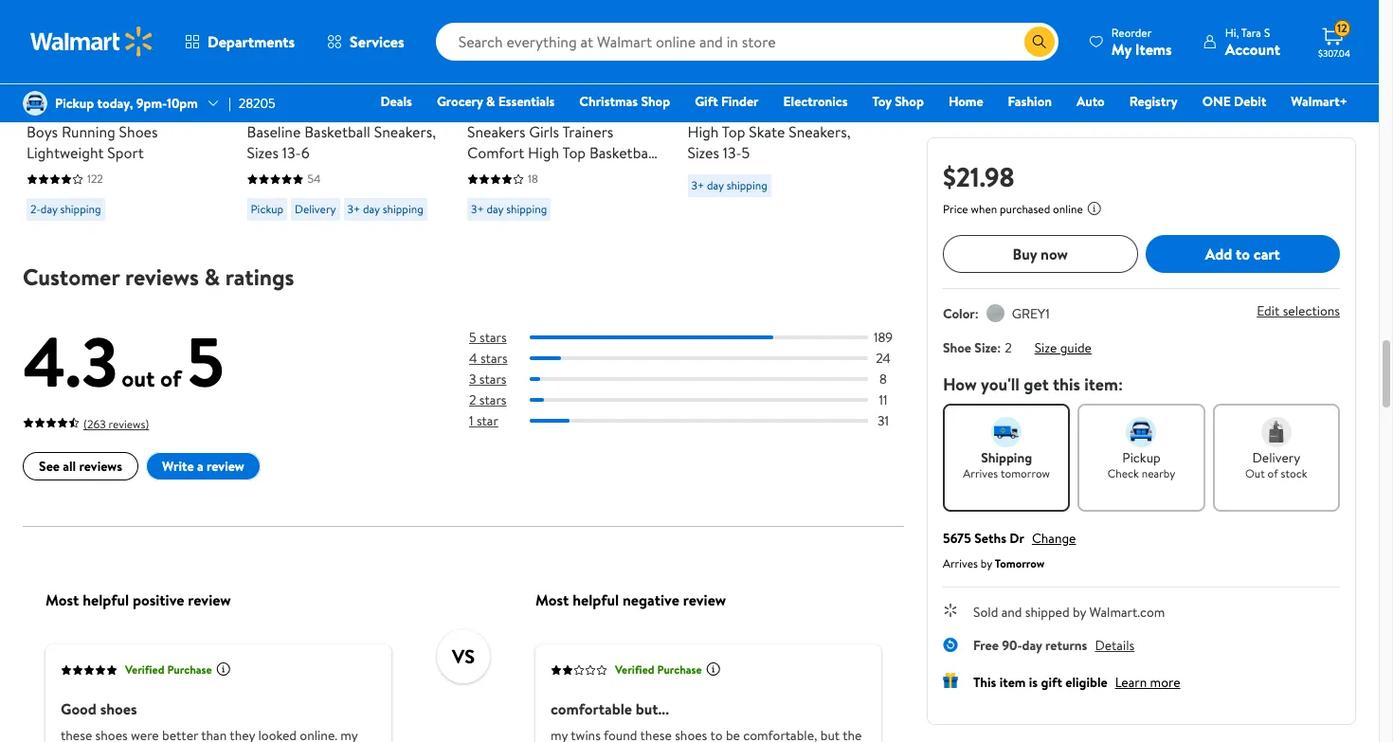 Task type: locate. For each thing, give the bounding box(es) containing it.
0 vertical spatial pickup
[[55, 94, 94, 113]]

little for $23.00
[[290, 100, 324, 121]]

stars for 2 stars
[[479, 391, 507, 410]]

pickup check nearby
[[1108, 448, 1175, 481]]

2 verified purchase information image from the left
[[706, 662, 721, 677]]

3+ right kid/big
[[691, 177, 704, 193]]

1 purchase from the left
[[167, 662, 212, 678]]

0 horizontal spatial verified
[[125, 662, 164, 678]]

top down finder
[[722, 121, 745, 142]]

intent image for delivery image
[[1261, 417, 1292, 447]]

2-
[[30, 201, 41, 217]]

2 sizes from the left
[[688, 142, 719, 163]]

1 horizontal spatial size
[[1035, 338, 1057, 357]]

item
[[1000, 673, 1026, 692]]

services
[[350, 31, 404, 52]]

1 sizes from the left
[[247, 142, 279, 163]]

2 most from the left
[[536, 589, 569, 610]]

2 13- from the left
[[723, 142, 742, 163]]

verified purchase information image
[[216, 662, 231, 677], [706, 662, 721, 677]]

2 horizontal spatial shoes
[[570, 100, 609, 121]]

1 product group from the left
[[27, 0, 220, 228]]

1 horizontal spatial shoes
[[467, 163, 506, 184]]

1 big from the left
[[341, 100, 362, 121]]

big
[[341, 100, 362, 121], [818, 100, 840, 121]]

stars right "4"
[[480, 349, 508, 368]]

boys down services
[[366, 100, 397, 121]]

0 horizontal spatial most
[[45, 589, 79, 610]]

verified purchase information image for most helpful negative review
[[706, 662, 721, 677]]

girl left toy
[[843, 100, 867, 121]]

stars for 5 stars
[[480, 328, 507, 347]]

1 vertical spatial :
[[997, 338, 1001, 357]]

product group containing $26.00
[[688, 0, 881, 228]]

(263 reviews)
[[83, 416, 149, 432]]

all
[[63, 457, 76, 476]]

tara
[[1241, 24, 1261, 40]]

by right shipped
[[1073, 603, 1086, 622]]

review for most helpful positive review
[[188, 589, 231, 610]]

0 horizontal spatial pickup
[[55, 94, 94, 113]]

stars up 4 stars
[[480, 328, 507, 347]]

0 horizontal spatial 5
[[187, 314, 224, 408]]

helpful left positive
[[83, 589, 129, 610]]

sneakers down grocery & essentials link
[[467, 121, 525, 142]]

purchase down positive
[[167, 662, 212, 678]]

0 vertical spatial :
[[975, 304, 979, 323]]

2 horizontal spatial boys
[[613, 100, 644, 121]]

$26.00 airwalk little girl & big girl high top skate sneakers, sizes 13-5
[[688, 72, 867, 163]]

size left guide
[[1035, 338, 1057, 357]]

& inside the $26.00 airwalk little girl & big girl high top skate sneakers, sizes 13-5
[[805, 100, 815, 121]]

0 vertical spatial reviews
[[125, 261, 199, 293]]

stars down 3 stars
[[479, 391, 507, 410]]

13- inside the $26.00 airwalk little girl & big girl high top skate sneakers, sizes 13-5
[[723, 142, 742, 163]]

1 13- from the left
[[282, 142, 301, 163]]

1 verified purchase information image from the left
[[216, 662, 231, 677]]

31
[[878, 412, 889, 431]]

4 product group from the left
[[688, 0, 881, 228]]

review for most helpful negative review
[[683, 589, 726, 610]]

1 most from the left
[[45, 589, 79, 610]]

comfortable but...
[[551, 698, 669, 719]]

2 shop from the left
[[895, 92, 924, 111]]

0 horizontal spatial high
[[528, 142, 559, 163]]

shoe
[[943, 338, 971, 357]]

2 little from the left
[[739, 100, 773, 121]]

0 horizontal spatial 13-
[[282, 142, 301, 163]]

sneakers
[[136, 100, 195, 121], [467, 121, 525, 142]]

dr
[[1010, 529, 1024, 548]]

1
[[469, 412, 473, 431]]

progress bar for 189
[[530, 336, 868, 339]]

1 horizontal spatial most
[[536, 589, 569, 610]]

 image
[[23, 91, 47, 116]]

girl
[[777, 100, 801, 121], [843, 100, 867, 121]]

of inside 4.3 out of 5
[[160, 362, 181, 394]]

$26.00
[[688, 72, 738, 96]]

you'll
[[981, 372, 1020, 396]]

boys(little
[[532, 163, 603, 184]]

sneakers, down deals link
[[374, 121, 436, 142]]

high up 18
[[528, 142, 559, 163]]

5 progress bar from the top
[[530, 419, 868, 423]]

top
[[722, 121, 745, 142], [562, 142, 586, 163]]

delivery for delivery
[[295, 201, 336, 217]]

sneakers, inside the $26.00 airwalk little girl & big girl high top skate sneakers, sizes 13-5
[[789, 121, 851, 142]]

shop right toy
[[895, 92, 924, 111]]

2 verified from the left
[[615, 662, 654, 678]]

review inside "link"
[[207, 457, 244, 476]]

pickup inside product group
[[251, 201, 283, 217]]

top right girls
[[562, 142, 586, 163]]

pickup down intent image for pickup
[[1122, 448, 1161, 467]]

1 horizontal spatial 3+
[[471, 201, 484, 217]]

0 horizontal spatial by
[[981, 555, 992, 571]]

grocery & essentials link
[[428, 91, 563, 112]]

helpful
[[83, 589, 129, 610], [573, 589, 619, 610]]

for inside now $23.88 $59.99 hobibear kids sneakers for boys running shoes lightweight sport
[[198, 100, 217, 121]]

pickup inside pickup check nearby
[[1122, 448, 1161, 467]]

grey1
[[1012, 304, 1050, 323]]

1 horizontal spatial for
[[509, 163, 529, 184]]

0 horizontal spatial verified purchase information image
[[216, 662, 231, 677]]

purchased
[[1000, 201, 1050, 217]]

gift finder link
[[686, 91, 767, 112]]

verified up shoes
[[125, 662, 164, 678]]

& right skate
[[805, 100, 815, 121]]

boys left running
[[27, 121, 58, 142]]

boys up kid/big
[[613, 100, 644, 121]]

3+ down $23.00 fubu little & big boys baseline basketball sneakers, sizes 13-6
[[347, 201, 360, 217]]

basketball
[[501, 100, 567, 121], [304, 121, 370, 142], [589, 142, 655, 163]]

$31.04 kid's basketball shoes boys sneakers girls trainers comfort high top basketball shoes for boys(little kid/big kid) white black
[[467, 72, 655, 205]]

2 horizontal spatial pickup
[[1122, 448, 1161, 467]]

1 progress bar from the top
[[530, 336, 868, 339]]

helpful for negative
[[573, 589, 619, 610]]

purchase up the but...
[[657, 662, 702, 678]]

returns
[[1045, 636, 1087, 655]]

0 horizontal spatial big
[[341, 100, 362, 121]]

1 horizontal spatial sizes
[[688, 142, 719, 163]]

legal information image
[[1087, 201, 1102, 216]]

size guide button
[[1035, 338, 1092, 357]]

for left | on the left of the page
[[198, 100, 217, 121]]

0 horizontal spatial purchase
[[167, 662, 212, 678]]

shipping arrives tomorrow
[[963, 448, 1050, 481]]

1 verified purchase from the left
[[125, 662, 212, 678]]

3+ day shipping
[[691, 177, 767, 193], [347, 201, 423, 217], [471, 201, 547, 217]]

shop
[[641, 92, 670, 111], [895, 92, 924, 111]]

& right baseline
[[328, 100, 338, 121]]

:
[[975, 304, 979, 323], [997, 338, 1001, 357]]

3 progress bar from the top
[[530, 377, 868, 381]]

verified purchase for but...
[[615, 662, 702, 678]]

2 horizontal spatial 5
[[742, 142, 750, 163]]

of right out
[[1268, 465, 1278, 481]]

tomorrow
[[995, 555, 1045, 571]]

1 shop from the left
[[641, 92, 670, 111]]

verified purchase up shoes
[[125, 662, 212, 678]]

5 up "4"
[[469, 328, 476, 347]]

walmart image
[[30, 27, 154, 57]]

arrives down 5675
[[943, 555, 978, 571]]

1 horizontal spatial 13-
[[723, 142, 742, 163]]

how
[[943, 372, 977, 396]]

0 vertical spatial for
[[198, 100, 217, 121]]

search icon image
[[1032, 34, 1047, 49]]

finder
[[721, 92, 759, 111]]

little inside $23.00 fubu little & big boys baseline basketball sneakers, sizes 13-6
[[290, 100, 324, 121]]

0 horizontal spatial sizes
[[247, 142, 279, 163]]

5 down finder
[[742, 142, 750, 163]]

deals link
[[372, 91, 421, 112]]

1 sneakers, from the left
[[374, 121, 436, 142]]

big inside $23.00 fubu little & big boys baseline basketball sneakers, sizes 13-6
[[341, 100, 362, 121]]

0 horizontal spatial shoes
[[119, 121, 158, 142]]

0 horizontal spatial sneakers,
[[374, 121, 436, 142]]

1 vertical spatial for
[[509, 163, 529, 184]]

verified purchase up the but...
[[615, 662, 702, 678]]

0 horizontal spatial top
[[562, 142, 586, 163]]

reviews right all
[[79, 457, 122, 476]]

1 horizontal spatial helpful
[[573, 589, 619, 610]]

home link
[[940, 91, 992, 112]]

3+
[[691, 177, 704, 193], [347, 201, 360, 217], [471, 201, 484, 217]]

1 vertical spatial 2
[[469, 391, 476, 410]]

1 horizontal spatial boys
[[366, 100, 397, 121]]

0 vertical spatial of
[[160, 362, 181, 394]]

little inside the $26.00 airwalk little girl & big girl high top skate sneakers, sizes 13-5
[[739, 100, 773, 121]]

sneakers, down electronics
[[789, 121, 851, 142]]

arrives inside the shipping arrives tomorrow
[[963, 465, 998, 481]]

delivery
[[295, 201, 336, 217], [1252, 448, 1300, 467]]

2 vertical spatial pickup
[[1122, 448, 1161, 467]]

big left toy
[[818, 100, 840, 121]]

2 sneakers, from the left
[[789, 121, 851, 142]]

1 horizontal spatial purchase
[[657, 662, 702, 678]]

1 horizontal spatial reviews
[[125, 261, 199, 293]]

2 purchase from the left
[[657, 662, 702, 678]]

review right negative
[[683, 589, 726, 610]]

christmas
[[579, 92, 638, 111]]

0 horizontal spatial verified purchase
[[125, 662, 212, 678]]

high inside the $26.00 airwalk little girl & big girl high top skate sneakers, sizes 13-5
[[688, 121, 719, 142]]

day
[[707, 177, 724, 193], [41, 201, 57, 217], [363, 201, 380, 217], [487, 201, 504, 217], [1022, 636, 1042, 655]]

auto link
[[1068, 91, 1113, 112]]

shipping
[[981, 448, 1032, 467]]

1 horizontal spatial big
[[818, 100, 840, 121]]

13- left skate
[[723, 142, 742, 163]]

reviews)
[[109, 416, 149, 432]]

1 horizontal spatial 2
[[1005, 338, 1012, 357]]

progress bar for 24
[[530, 356, 868, 360]]

2 big from the left
[[818, 100, 840, 121]]

1 horizontal spatial shop
[[895, 92, 924, 111]]

2 progress bar from the top
[[530, 356, 868, 360]]

1 horizontal spatial high
[[688, 121, 719, 142]]

boys inside now $23.88 $59.99 hobibear kids sneakers for boys running shoes lightweight sport
[[27, 121, 58, 142]]

grocery & essentials
[[437, 92, 555, 111]]

pickup for pickup today, 9pm-10pm
[[55, 94, 94, 113]]

13- down the fubu
[[282, 142, 301, 163]]

of right the out
[[160, 362, 181, 394]]

$23.00
[[247, 72, 298, 96]]

sneakers, inside $23.00 fubu little & big boys baseline basketball sneakers, sizes 13-6
[[374, 121, 436, 142]]

4 progress bar from the top
[[530, 398, 868, 402]]

: up shoe size : 2
[[975, 304, 979, 323]]

product group containing now $23.88
[[27, 0, 220, 228]]

1 horizontal spatial of
[[1268, 465, 1278, 481]]

arrives left tomorrow
[[963, 465, 998, 481]]

1 horizontal spatial verified purchase information image
[[706, 662, 721, 677]]

1 horizontal spatial pickup
[[251, 201, 283, 217]]

registry link
[[1121, 91, 1186, 112]]

1 vertical spatial by
[[1073, 603, 1086, 622]]

helpful left negative
[[573, 589, 619, 610]]

add to cart
[[1205, 243, 1280, 264]]

& inside grocery & essentials link
[[486, 92, 495, 111]]

1 horizontal spatial delivery
[[1252, 448, 1300, 467]]

1 horizontal spatial verified purchase
[[615, 662, 702, 678]]

big left deals link
[[341, 100, 362, 121]]

5 inside the $26.00 airwalk little girl & big girl high top skate sneakers, sizes 13-5
[[742, 142, 750, 163]]

pickup up "ratings"
[[251, 201, 283, 217]]

1 vertical spatial pickup
[[251, 201, 283, 217]]

1 verified from the left
[[125, 662, 164, 678]]

0 horizontal spatial little
[[290, 100, 324, 121]]

1 horizontal spatial sneakers,
[[789, 121, 851, 142]]

delivery down intent image for delivery
[[1252, 448, 1300, 467]]

for inside $31.04 kid's basketball shoes boys sneakers girls trainers comfort high top basketball shoes for boys(little kid/big kid) white black
[[509, 163, 529, 184]]

verified for but...
[[615, 662, 654, 678]]

customer
[[23, 261, 120, 293]]

by down seths
[[981, 555, 992, 571]]

0 vertical spatial delivery
[[295, 201, 336, 217]]

purchase for comfortable but...
[[657, 662, 702, 678]]

&
[[486, 92, 495, 111], [328, 100, 338, 121], [805, 100, 815, 121], [204, 261, 220, 293]]

0 horizontal spatial shop
[[641, 92, 670, 111]]

2 size from the left
[[1035, 338, 1057, 357]]

& right grocery
[[486, 92, 495, 111]]

shop right christmas
[[641, 92, 670, 111]]

sport
[[107, 142, 144, 163]]

1 horizontal spatial top
[[722, 121, 745, 142]]

delivery down 54
[[295, 201, 336, 217]]

for left 'black'
[[509, 163, 529, 184]]

24
[[876, 349, 891, 368]]

sneakers down $59.99
[[136, 100, 195, 121]]

home
[[949, 92, 983, 111]]

now $23.88 $59.99 hobibear kids sneakers for boys running shoes lightweight sport
[[27, 72, 217, 163]]

1 horizontal spatial sneakers
[[467, 121, 525, 142]]

3 product group from the left
[[467, 0, 661, 228]]

see
[[39, 457, 60, 476]]

top inside $31.04 kid's basketball shoes boys sneakers girls trainers comfort high top basketball shoes for boys(little kid/big kid) white black
[[562, 142, 586, 163]]

progress bar for 31
[[530, 419, 868, 423]]

shoes
[[100, 698, 137, 719]]

0 horizontal spatial sneakers
[[136, 100, 195, 121]]

$23.00 fubu little & big boys baseline basketball sneakers, sizes 13-6
[[247, 72, 436, 163]]

0 horizontal spatial basketball
[[304, 121, 370, 142]]

product group
[[27, 0, 220, 228], [247, 0, 441, 228], [467, 0, 661, 228], [688, 0, 881, 228]]

0 horizontal spatial for
[[198, 100, 217, 121]]

1 helpful from the left
[[83, 589, 129, 610]]

sneakers inside $31.04 kid's basketball shoes boys sneakers girls trainers comfort high top basketball shoes for boys(little kid/big kid) white black
[[467, 121, 525, 142]]

$307.04
[[1318, 46, 1351, 60]]

1 vertical spatial arrives
[[943, 555, 978, 571]]

1 vertical spatial reviews
[[79, 457, 122, 476]]

2 up you'll
[[1005, 338, 1012, 357]]

& inside $23.00 fubu little & big boys baseline basketball sneakers, sizes 13-6
[[328, 100, 338, 121]]

0 vertical spatial arrives
[[963, 465, 998, 481]]

fashion
[[1008, 92, 1052, 111]]

$23.88
[[65, 72, 115, 96]]

3+ left white
[[471, 201, 484, 217]]

Walmart Site-Wide search field
[[436, 23, 1058, 61]]

0 horizontal spatial of
[[160, 362, 181, 394]]

lightweight
[[27, 142, 104, 163]]

5 right the out
[[187, 314, 224, 408]]

stars for 3 stars
[[479, 370, 507, 389]]

0 horizontal spatial boys
[[27, 121, 58, 142]]

reviews right the customer
[[125, 261, 199, 293]]

arrives
[[963, 465, 998, 481], [943, 555, 978, 571]]

4.3 out of 5
[[23, 314, 224, 408]]

2 helpful from the left
[[573, 589, 619, 610]]

reorder
[[1112, 24, 1152, 40]]

1 horizontal spatial verified
[[615, 662, 654, 678]]

high
[[688, 121, 719, 142], [528, 142, 559, 163]]

1 horizontal spatial 5
[[469, 328, 476, 347]]

(263
[[83, 416, 106, 432]]

product group containing $31.04
[[467, 0, 661, 228]]

1 horizontal spatial girl
[[843, 100, 867, 121]]

1 vertical spatial of
[[1268, 465, 1278, 481]]

0 horizontal spatial helpful
[[83, 589, 129, 610]]

0 horizontal spatial delivery
[[295, 201, 336, 217]]

of inside delivery out of stock
[[1268, 465, 1278, 481]]

high down gift
[[688, 121, 719, 142]]

get
[[1024, 372, 1049, 396]]

1 little from the left
[[290, 100, 324, 121]]

4 stars
[[469, 349, 508, 368]]

reorder my items
[[1112, 24, 1172, 59]]

hi,
[[1225, 24, 1239, 40]]

delivery inside delivery out of stock
[[1252, 448, 1300, 467]]

stars right 3
[[479, 370, 507, 389]]

pickup up running
[[55, 94, 94, 113]]

ratings
[[225, 261, 294, 293]]

shop for toy shop
[[895, 92, 924, 111]]

8
[[880, 370, 887, 389]]

sizes down the airwalk
[[688, 142, 719, 163]]

4.3
[[23, 314, 118, 408]]

0 vertical spatial by
[[981, 555, 992, 571]]

review right "a"
[[207, 457, 244, 476]]

review right positive
[[188, 589, 231, 610]]

2 verified purchase from the left
[[615, 662, 702, 678]]

2 down 3
[[469, 391, 476, 410]]

verified for shoes
[[125, 662, 164, 678]]

size right the shoe
[[975, 338, 997, 357]]

0 horizontal spatial girl
[[777, 100, 801, 121]]

sneakers for $23.88
[[136, 100, 195, 121]]

star
[[477, 412, 498, 431]]

Search search field
[[436, 23, 1058, 61]]

1 vertical spatial delivery
[[1252, 448, 1300, 467]]

1 horizontal spatial little
[[739, 100, 773, 121]]

helpful for positive
[[83, 589, 129, 610]]

$21.98
[[943, 158, 1015, 195]]

most for most helpful positive review
[[45, 589, 79, 610]]

2 product group from the left
[[247, 0, 441, 228]]

verified up the but...
[[615, 662, 654, 678]]

negative
[[623, 589, 679, 610]]

pickup for pickup
[[251, 201, 283, 217]]

progress bar
[[530, 336, 868, 339], [530, 356, 868, 360], [530, 377, 868, 381], [530, 398, 868, 402], [530, 419, 868, 423]]

girl right finder
[[777, 100, 801, 121]]

sizes down the fubu
[[247, 142, 279, 163]]

sneakers inside now $23.88 $59.99 hobibear kids sneakers for boys running shoes lightweight sport
[[136, 100, 195, 121]]

toy shop
[[872, 92, 924, 111]]

: up you'll
[[997, 338, 1001, 357]]

0 horizontal spatial size
[[975, 338, 997, 357]]



Task type: vqa. For each thing, say whether or not it's contained in the screenshot.
Need
no



Task type: describe. For each thing, give the bounding box(es) containing it.
(263 reviews) link
[[23, 412, 149, 433]]

shipping down 18
[[506, 201, 547, 217]]

shipping down skate
[[727, 177, 767, 193]]

this
[[1053, 372, 1080, 396]]

black
[[539, 184, 574, 205]]

3 stars
[[469, 370, 507, 389]]

delivery for delivery out of stock
[[1252, 448, 1300, 467]]

boys inside $23.00 fubu little & big boys baseline basketball sneakers, sizes 13-6
[[366, 100, 397, 121]]

$31.04
[[467, 72, 515, 96]]

pickup for pickup check nearby
[[1122, 448, 1161, 467]]

write
[[162, 457, 194, 476]]

intent image for pickup image
[[1126, 417, 1157, 447]]

purchase for good shoes
[[167, 662, 212, 678]]

how you'll get this item:
[[943, 372, 1123, 396]]

1 horizontal spatial by
[[1073, 603, 1086, 622]]

is
[[1029, 673, 1038, 692]]

walmart.com
[[1089, 603, 1165, 622]]

seths
[[974, 529, 1006, 548]]

sizes inside the $26.00 airwalk little girl & big girl high top skate sneakers, sizes 13-5
[[688, 142, 719, 163]]

progress bar for 8
[[530, 377, 868, 381]]

kid's
[[467, 100, 497, 121]]

11
[[879, 391, 888, 410]]

comfortable
[[551, 698, 632, 719]]

kid)
[[467, 184, 493, 205]]

buy now button
[[943, 235, 1138, 273]]

1 horizontal spatial :
[[997, 338, 1001, 357]]

selections
[[1283, 302, 1340, 321]]

6
[[301, 142, 310, 163]]

but...
[[636, 698, 669, 719]]

1 star
[[469, 412, 498, 431]]

basketball inside $23.00 fubu little & big boys baseline basketball sneakers, sizes 13-6
[[304, 121, 370, 142]]

check
[[1108, 465, 1139, 481]]

5675
[[943, 529, 971, 548]]

shipping down "122"
[[60, 201, 101, 217]]

registry
[[1129, 92, 1178, 111]]

vs
[[452, 644, 475, 670]]

sneakers for kid's
[[467, 121, 525, 142]]

2 girl from the left
[[843, 100, 867, 121]]

1 size from the left
[[975, 338, 997, 357]]

2 horizontal spatial basketball
[[589, 142, 655, 163]]

a
[[197, 457, 203, 476]]

hi, tara s account
[[1225, 24, 1280, 59]]

$59.99
[[122, 74, 159, 93]]

verified purchase for shoes
[[125, 662, 212, 678]]

big inside the $26.00 airwalk little girl & big girl high top skate sneakers, sizes 13-5
[[818, 100, 840, 121]]

grocery
[[437, 92, 483, 111]]

change button
[[1032, 529, 1076, 548]]

comfort
[[467, 142, 524, 163]]

boys inside $31.04 kid's basketball shoes boys sneakers girls trainers comfort high top basketball shoes for boys(little kid/big kid) white black
[[613, 100, 644, 121]]

1 horizontal spatial 3+ day shipping
[[471, 201, 547, 217]]

9pm-
[[136, 94, 167, 113]]

shop for christmas shop
[[641, 92, 670, 111]]

little for $26.00
[[739, 100, 773, 121]]

free 90-day returns details
[[973, 636, 1135, 655]]

pickup today, 9pm-10pm
[[55, 94, 198, 113]]

shoe size : 2
[[943, 338, 1012, 357]]

item:
[[1084, 372, 1123, 396]]

0 horizontal spatial reviews
[[79, 457, 122, 476]]

most helpful positive review
[[45, 589, 231, 610]]

services button
[[311, 19, 420, 64]]

kid/big
[[607, 163, 654, 184]]

departments
[[208, 31, 295, 52]]

airwalk
[[688, 100, 736, 121]]

most for most helpful negative review
[[536, 589, 569, 610]]

gifting made easy image
[[943, 673, 958, 688]]

girls
[[529, 121, 559, 142]]

sold and shipped by walmart.com
[[973, 603, 1165, 622]]

edit selections
[[1257, 302, 1340, 321]]

arrives inside 5675 seths dr change arrives by tomorrow
[[943, 555, 978, 571]]

edit
[[1257, 302, 1280, 321]]

buy now
[[1013, 243, 1068, 264]]

stars for 4 stars
[[480, 349, 508, 368]]

progress bar for 11
[[530, 398, 868, 402]]

to
[[1236, 243, 1250, 264]]

this item is gift eligible learn more
[[973, 673, 1180, 692]]

high inside $31.04 kid's basketball shoes boys sneakers girls trainers comfort high top basketball shoes for boys(little kid/big kid) white black
[[528, 142, 559, 163]]

by inside 5675 seths dr change arrives by tomorrow
[[981, 555, 992, 571]]

out
[[121, 362, 155, 394]]

walmart+
[[1291, 92, 1348, 111]]

top inside the $26.00 airwalk little girl & big girl high top skate sneakers, sizes 13-5
[[722, 121, 745, 142]]

28205
[[239, 94, 275, 113]]

one debit
[[1202, 92, 1266, 111]]

intent image for shipping image
[[991, 417, 1022, 447]]

electronics link
[[775, 91, 856, 112]]

0 horizontal spatial 2
[[469, 391, 476, 410]]

0 vertical spatial 2
[[1005, 338, 1012, 357]]

baseline
[[247, 121, 301, 142]]

shipping left kid)
[[383, 201, 423, 217]]

13- inside $23.00 fubu little & big boys baseline basketball sneakers, sizes 13-6
[[282, 142, 301, 163]]

size guide
[[1035, 338, 1092, 357]]

departments button
[[169, 19, 311, 64]]

fubu
[[247, 100, 286, 121]]

0 horizontal spatial :
[[975, 304, 979, 323]]

auto
[[1077, 92, 1105, 111]]

& left "ratings"
[[204, 261, 220, 293]]

eligible
[[1066, 673, 1108, 692]]

10pm
[[167, 94, 198, 113]]

delivery out of stock
[[1245, 448, 1307, 481]]

gift
[[1041, 673, 1062, 692]]

0 horizontal spatial 3+
[[347, 201, 360, 217]]

add to cart button
[[1145, 235, 1340, 273]]

verified purchase information image for most helpful positive review
[[216, 662, 231, 677]]

2 horizontal spatial 3+ day shipping
[[691, 177, 767, 193]]

when
[[971, 201, 997, 217]]

add
[[1205, 243, 1232, 264]]

now
[[1041, 243, 1068, 264]]

product group containing $23.00
[[247, 0, 441, 228]]

1 horizontal spatial basketball
[[501, 100, 567, 121]]

kids
[[106, 100, 133, 121]]

change
[[1032, 529, 1076, 548]]

debit
[[1234, 92, 1266, 111]]

0 horizontal spatial 3+ day shipping
[[347, 201, 423, 217]]

1 girl from the left
[[777, 100, 801, 121]]

12
[[1337, 20, 1347, 36]]

fashion link
[[999, 91, 1061, 112]]

buy
[[1013, 243, 1037, 264]]

90-
[[1002, 636, 1022, 655]]

2 horizontal spatial 3+
[[691, 177, 704, 193]]

shoes inside now $23.88 $59.99 hobibear kids sneakers for boys running shoes lightweight sport
[[119, 121, 158, 142]]

cart
[[1254, 243, 1280, 264]]

learn
[[1115, 673, 1147, 692]]

189
[[874, 328, 893, 347]]

details button
[[1095, 636, 1135, 655]]

sizes inside $23.00 fubu little & big boys baseline basketball sneakers, sizes 13-6
[[247, 142, 279, 163]]

deals
[[380, 92, 412, 111]]

trainers
[[562, 121, 613, 142]]

toy shop link
[[864, 91, 932, 112]]

5 stars
[[469, 328, 507, 347]]

of for stock
[[1268, 465, 1278, 481]]

one
[[1202, 92, 1231, 111]]

of for 5
[[160, 362, 181, 394]]

tomorrow
[[1001, 465, 1050, 481]]



